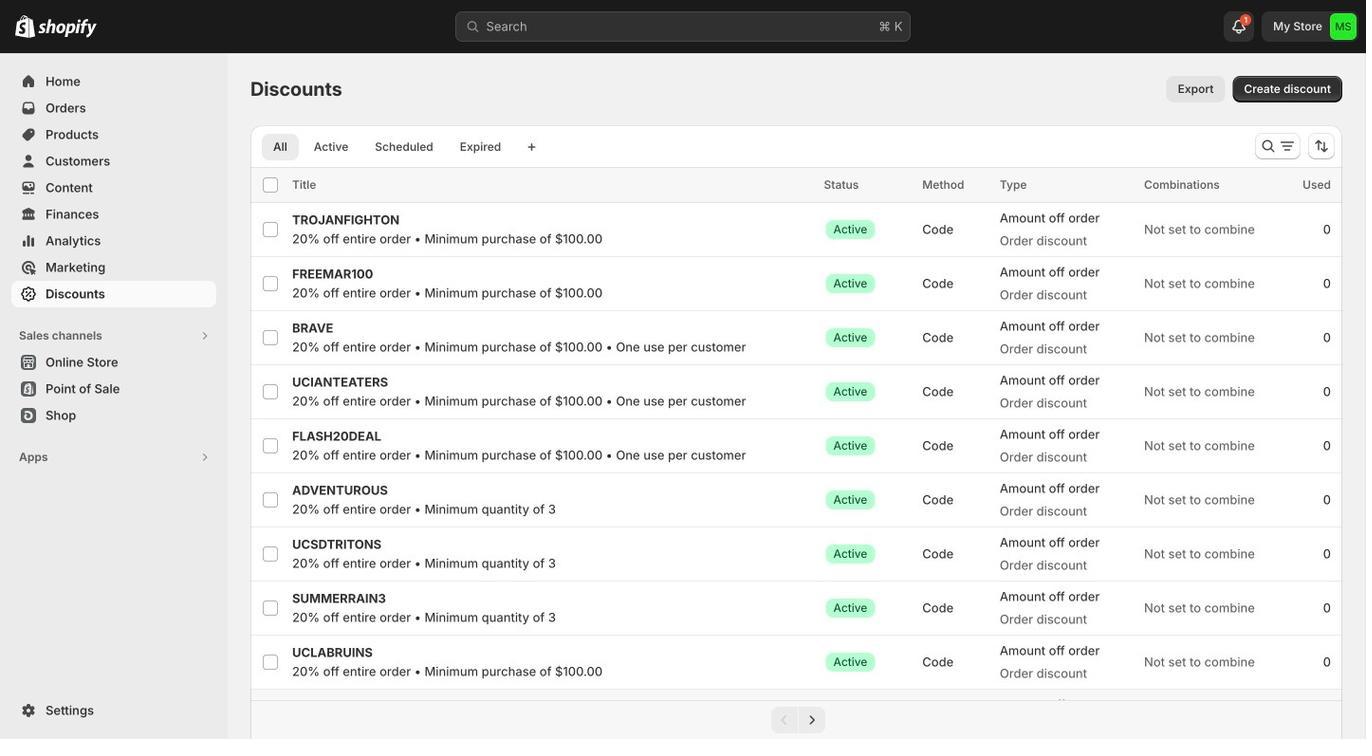 Task type: vqa. For each thing, say whether or not it's contained in the screenshot.
the leftmost Shopify image
yes



Task type: locate. For each thing, give the bounding box(es) containing it.
shopify image
[[15, 15, 35, 38], [38, 19, 97, 38]]

my store image
[[1330, 13, 1357, 40]]

tab list
[[258, 133, 516, 160]]

pagination element
[[251, 700, 1343, 739]]

0 horizontal spatial shopify image
[[15, 15, 35, 38]]

1 horizontal spatial shopify image
[[38, 19, 97, 38]]



